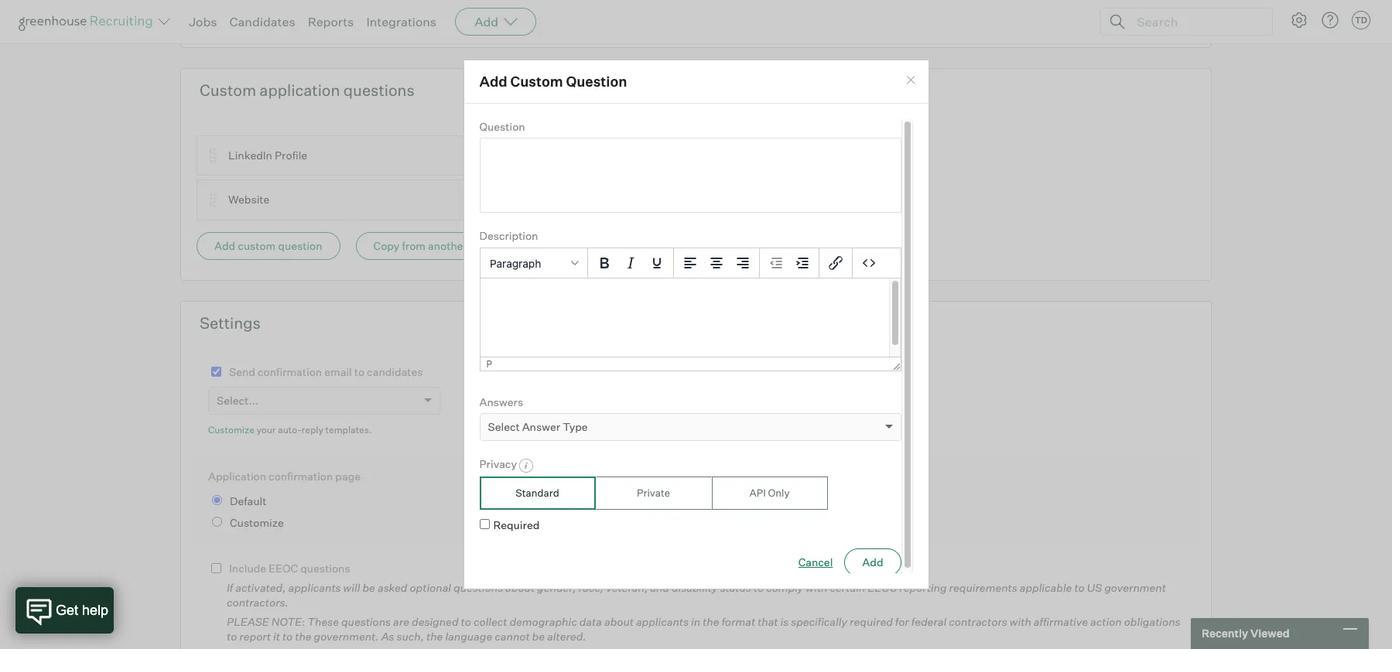 Task type: describe. For each thing, give the bounding box(es) containing it.
to right it
[[282, 630, 293, 643]]

action
[[1091, 615, 1122, 628]]

Required checkbox
[[480, 520, 490, 530]]

recently viewed
[[1202, 627, 1290, 640]]

copy from another job button
[[356, 232, 503, 260]]

end
[[213, 9, 232, 22]]

data
[[580, 615, 602, 628]]

paragraph
[[490, 256, 541, 269]]

add custom question
[[214, 239, 322, 252]]

private option
[[596, 477, 712, 510]]

and
[[650, 581, 670, 594]]

asked
[[378, 581, 408, 594]]

p
[[487, 358, 492, 370]]

viewed
[[1251, 627, 1290, 640]]

api only
[[750, 487, 790, 499]]

answer
[[522, 420, 561, 434]]

these
[[308, 615, 339, 628]]

altered.
[[547, 630, 586, 643]]

send confirmation email to candidates
[[229, 365, 423, 378]]

none text field inside add custom question dialog
[[480, 138, 901, 213]]

select...
[[217, 394, 259, 407]]

reply
[[302, 424, 324, 436]]

add inside button
[[863, 555, 884, 569]]

standard
[[516, 487, 559, 499]]

integrations link
[[366, 14, 437, 29]]

1 horizontal spatial applicants
[[636, 615, 689, 628]]

0 horizontal spatial question
[[480, 120, 525, 133]]

Search text field
[[1133, 10, 1259, 33]]

note:
[[272, 615, 305, 628]]

confirmation for application
[[269, 470, 333, 483]]

description
[[480, 229, 538, 242]]

customize your auto-reply templates.
[[208, 424, 372, 436]]

questions down the integrations 'link'
[[344, 80, 415, 100]]

required
[[850, 615, 893, 628]]

add custom question button
[[197, 232, 340, 260]]

language
[[445, 630, 493, 643]]

cancel
[[799, 555, 833, 569]]

to right email
[[354, 365, 365, 378]]

reports link
[[308, 14, 354, 29]]

confirmation for send
[[258, 365, 322, 378]]

1 horizontal spatial the
[[427, 630, 443, 643]]

report
[[239, 630, 271, 643]]

profile
[[275, 149, 307, 162]]

1 vertical spatial about
[[605, 615, 634, 628]]

as
[[381, 630, 394, 643]]

to up language on the bottom left of the page
[[461, 615, 471, 628]]

p button
[[487, 358, 492, 370]]

us
[[1087, 581, 1102, 594]]

privacy
[[480, 458, 517, 471]]

for
[[895, 615, 909, 628]]

integrations
[[366, 14, 437, 29]]

from
[[402, 239, 426, 252]]

in
[[691, 615, 701, 628]]

it
[[273, 630, 280, 643]]

answers
[[480, 395, 523, 408]]

gender,
[[537, 581, 576, 594]]

jobs
[[189, 14, 217, 29]]

email
[[324, 365, 352, 378]]

candidates
[[230, 14, 295, 29]]

your
[[257, 424, 276, 436]]

type
[[563, 420, 588, 434]]

0 horizontal spatial the
[[295, 630, 312, 643]]

candidates
[[367, 365, 423, 378]]

collect
[[474, 615, 507, 628]]

specifically
[[791, 615, 848, 628]]

is
[[781, 615, 789, 628]]

will
[[343, 581, 360, 594]]

include eeoc questions if activated, applicants will be asked optional questions about gender, race, veteran, and disability status to comply with certain eeoc reporting requirements applicable to us government contractors. please note: these questions are designed to collect demographic data about applicants in the format that is specifically required for federal contractors with affirmative action obligations to report it to the government. as such, the language cannot be altered.
[[227, 562, 1181, 643]]

application
[[208, 470, 266, 483]]

status
[[720, 581, 751, 594]]

1 horizontal spatial be
[[532, 630, 545, 643]]

customize link
[[208, 424, 255, 436]]

such,
[[397, 630, 424, 643]]

reporting
[[900, 581, 947, 594]]

activated,
[[235, 581, 286, 594]]

candidates link
[[230, 14, 295, 29]]

add inside popup button
[[475, 14, 499, 29]]

add custom question dialog
[[463, 60, 929, 590]]

0 horizontal spatial be
[[363, 581, 375, 594]]

td button
[[1352, 11, 1371, 29]]

end month
[[213, 9, 264, 22]]

government
[[1105, 581, 1166, 594]]

another
[[428, 239, 468, 252]]

customize for customize your auto-reply templates.
[[208, 424, 255, 436]]

3 toolbar from the left
[[760, 248, 819, 278]]

month
[[234, 9, 264, 22]]

applicable
[[1020, 581, 1072, 594]]



Task type: locate. For each thing, give the bounding box(es) containing it.
the right in
[[703, 615, 719, 628]]

1 vertical spatial eeoc
[[868, 581, 897, 594]]

eeoc up activated,
[[269, 562, 298, 575]]

are
[[393, 615, 409, 628]]

api
[[750, 487, 766, 499]]

format
[[722, 615, 756, 628]]

customize down 'select...'
[[208, 424, 255, 436]]

copy
[[374, 239, 400, 252]]

configure image
[[1290, 11, 1309, 29]]

jobs link
[[189, 14, 217, 29]]

contractors
[[949, 615, 1008, 628]]

None radio
[[212, 517, 222, 527]]

add button
[[845, 549, 901, 576]]

to left us
[[1075, 581, 1085, 594]]

questions up collect
[[454, 581, 503, 594]]

linkedin profile
[[228, 149, 307, 162]]

eeoc down add button at the right of page
[[868, 581, 897, 594]]

0 vertical spatial confirmation
[[258, 365, 322, 378]]

1 vertical spatial with
[[1010, 615, 1032, 628]]

0 horizontal spatial custom
[[200, 80, 256, 100]]

include
[[229, 562, 266, 575]]

templates.
[[325, 424, 372, 436]]

add inside "button"
[[214, 239, 235, 252]]

custom down add popup button
[[511, 73, 563, 90]]

private
[[637, 487, 670, 499]]

greenhouse recruiting image
[[19, 12, 158, 31]]

0 horizontal spatial applicants
[[288, 581, 341, 594]]

recently
[[1202, 627, 1249, 640]]

comply
[[766, 581, 804, 594]]

resize image
[[893, 363, 901, 371]]

custom
[[238, 239, 276, 252]]

0 horizontal spatial about
[[506, 581, 535, 594]]

about
[[506, 581, 535, 594], [605, 615, 634, 628]]

disability
[[672, 581, 718, 594]]

None radio
[[212, 496, 222, 506]]

demographic
[[510, 615, 577, 628]]

designed
[[412, 615, 459, 628]]

cannot
[[495, 630, 530, 643]]

0 horizontal spatial eeoc
[[269, 562, 298, 575]]

0 vertical spatial question
[[566, 73, 627, 90]]

None checkbox
[[211, 367, 221, 377], [211, 564, 221, 574], [211, 367, 221, 377], [211, 564, 221, 574]]

confirmation left 'page'
[[269, 470, 333, 483]]

to
[[354, 365, 365, 378], [754, 581, 764, 594], [1075, 581, 1085, 594], [461, 615, 471, 628], [227, 630, 237, 643], [282, 630, 293, 643]]

api only option
[[712, 477, 828, 510]]

be
[[363, 581, 375, 594], [532, 630, 545, 643]]

government.
[[314, 630, 379, 643]]

auto-
[[278, 424, 302, 436]]

1 horizontal spatial eeoc
[[868, 581, 897, 594]]

applicants left in
[[636, 615, 689, 628]]

website
[[228, 193, 270, 206]]

cancel link
[[799, 555, 833, 570]]

questions up the will
[[301, 562, 350, 575]]

questions up government.
[[341, 615, 391, 628]]

paragraph group
[[480, 248, 901, 278]]

applicants up these
[[288, 581, 341, 594]]

application
[[260, 80, 340, 100]]

1 vertical spatial question
[[480, 120, 525, 133]]

0 vertical spatial applicants
[[288, 581, 341, 594]]

customize down default
[[230, 516, 284, 529]]

add button
[[455, 8, 537, 36]]

toolbar
[[588, 248, 674, 278], [674, 248, 760, 278], [760, 248, 819, 278]]

about right data at the left bottom of page
[[605, 615, 634, 628]]

with down cancel link
[[806, 581, 828, 594]]

custom application questions
[[200, 80, 415, 100]]

0 vertical spatial about
[[506, 581, 535, 594]]

that
[[758, 615, 778, 628]]

obligations
[[1125, 615, 1181, 628]]

only
[[768, 487, 790, 499]]

affirmative
[[1034, 615, 1088, 628]]

confirmation right send
[[258, 365, 322, 378]]

1 horizontal spatial about
[[605, 615, 634, 628]]

questions
[[344, 80, 415, 100], [301, 562, 350, 575], [454, 581, 503, 594], [341, 615, 391, 628]]

custom up linkedin
[[200, 80, 256, 100]]

the
[[703, 615, 719, 628], [295, 630, 312, 643], [427, 630, 443, 643]]

the down note:
[[295, 630, 312, 643]]

settings
[[200, 313, 261, 333]]

question
[[278, 239, 322, 252]]

about left 'gender,'
[[506, 581, 535, 594]]

custom inside dialog
[[511, 73, 563, 90]]

required
[[493, 519, 540, 532]]

page
[[335, 470, 361, 483]]

federal
[[912, 615, 947, 628]]

standard option
[[480, 477, 596, 510]]

send
[[229, 365, 255, 378]]

linkedin
[[228, 149, 272, 162]]

with left affirmative
[[1010, 615, 1032, 628]]

be down the demographic
[[532, 630, 545, 643]]

copy from another job
[[374, 239, 486, 252]]

2 toolbar from the left
[[674, 248, 760, 278]]

customize for customize
[[230, 516, 284, 529]]

td
[[1355, 15, 1368, 26]]

reports
[[308, 14, 354, 29]]

be right the will
[[363, 581, 375, 594]]

1 vertical spatial customize
[[230, 516, 284, 529]]

1 toolbar from the left
[[588, 248, 674, 278]]

1 horizontal spatial custom
[[511, 73, 563, 90]]

select answer type
[[488, 420, 588, 434]]

confirmation
[[258, 365, 322, 378], [269, 470, 333, 483]]

None text field
[[480, 138, 901, 213]]

please
[[227, 615, 269, 628]]

1 vertical spatial be
[[532, 630, 545, 643]]

0 vertical spatial eeoc
[[269, 562, 298, 575]]

0 vertical spatial with
[[806, 581, 828, 594]]

0 horizontal spatial with
[[806, 581, 828, 594]]

application confirmation page
[[208, 470, 361, 483]]

requirements
[[949, 581, 1018, 594]]

optional
[[410, 581, 451, 594]]

1 vertical spatial applicants
[[636, 615, 689, 628]]

0 vertical spatial customize
[[208, 424, 255, 436]]

certain
[[830, 581, 866, 594]]

1 horizontal spatial with
[[1010, 615, 1032, 628]]

2 horizontal spatial the
[[703, 615, 719, 628]]

job
[[470, 239, 486, 252]]

close image
[[905, 74, 917, 86]]

0 vertical spatial be
[[363, 581, 375, 594]]

1 vertical spatial confirmation
[[269, 470, 333, 483]]

paragraph button
[[483, 250, 584, 276]]

applicants
[[288, 581, 341, 594], [636, 615, 689, 628]]

select
[[488, 420, 520, 434]]

the down designed
[[427, 630, 443, 643]]

to down please
[[227, 630, 237, 643]]

contractors.
[[227, 596, 289, 609]]

to right status
[[754, 581, 764, 594]]

1 horizontal spatial question
[[566, 73, 627, 90]]

eeoc
[[269, 562, 298, 575], [868, 581, 897, 594]]

default
[[230, 495, 267, 508]]



Task type: vqa. For each thing, say whether or not it's contained in the screenshot.
requirements at the bottom right of the page
yes



